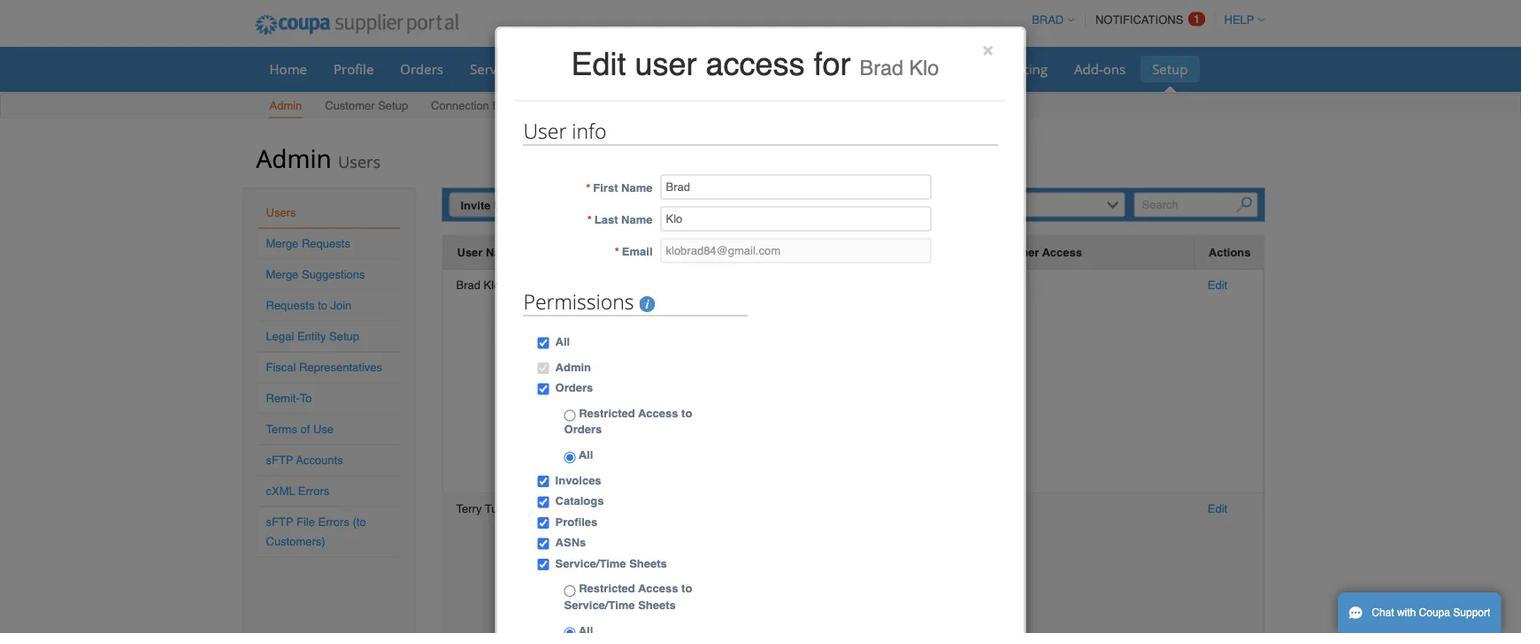 Task type: vqa. For each thing, say whether or not it's contained in the screenshot.
first Save from the left
no



Task type: describe. For each thing, give the bounding box(es) containing it.
edit user access for brad klo
[[571, 46, 939, 82]]

customer for customer setup
[[325, 99, 375, 112]]

add-ons
[[1074, 60, 1126, 78]]

name for * last name
[[621, 213, 653, 226]]

first
[[593, 181, 618, 195]]

asns
[[555, 536, 586, 550]]

1 vertical spatial catalogs
[[555, 495, 604, 508]]

sftp accounts
[[266, 454, 343, 467]]

representatives
[[299, 361, 382, 374]]

terms of use link
[[266, 423, 334, 436]]

remit-
[[266, 392, 300, 405]]

0 horizontal spatial setup
[[329, 330, 359, 343]]

(to
[[353, 516, 366, 529]]

add-ons link
[[1063, 56, 1137, 82]]

brad klo
[[456, 278, 500, 292]]

2 vertical spatial requests
[[266, 299, 315, 312]]

accounts
[[296, 454, 343, 467]]

setup link
[[1141, 56, 1199, 82]]

1 vertical spatial brad
[[456, 278, 480, 292]]

email
[[622, 245, 653, 258]]

remit-to
[[266, 392, 312, 405]]

business
[[829, 60, 883, 78]]

profile
[[334, 60, 374, 78]]

admin link
[[269, 95, 303, 118]]

to for restricted access to service/time sheets
[[681, 582, 692, 596]]

user name button
[[457, 243, 517, 262]]

catalogs link
[[738, 56, 814, 82]]

0 horizontal spatial users
[[266, 206, 296, 219]]

status
[[697, 246, 733, 259]]

chat
[[1372, 607, 1394, 619]]

legal
[[266, 330, 294, 343]]

merge suggestions link
[[266, 268, 365, 281]]

Search text field
[[1134, 192, 1258, 217]]

merge requests link
[[266, 237, 350, 250]]

access for restricted access to service/time sheets
[[638, 582, 678, 596]]

1 vertical spatial setup
[[378, 99, 408, 112]]

cxml errors
[[266, 485, 329, 498]]

connection requests
[[431, 99, 541, 112]]

fiscal representatives link
[[266, 361, 382, 374]]

access for customer access
[[1042, 246, 1082, 259]]

home
[[269, 60, 307, 78]]

terms of use
[[266, 423, 334, 436]]

customers)
[[266, 535, 325, 549]]

access for restricted access to orders
[[638, 407, 678, 420]]

0 vertical spatial setup
[[1152, 60, 1188, 78]]

merge for merge suggestions
[[266, 268, 299, 281]]

suggestions
[[302, 268, 365, 281]]

2 edit link from the top
[[1208, 503, 1228, 516]]

customer setup link
[[324, 95, 409, 118]]

fiscal
[[266, 361, 296, 374]]

legal entity setup link
[[266, 330, 359, 343]]

users link
[[266, 206, 296, 219]]

* last name
[[587, 213, 653, 226]]

requests to join link
[[266, 299, 352, 312]]

chat with coupa support
[[1372, 607, 1490, 619]]

user info
[[523, 117, 607, 145]]

0 vertical spatial edit
[[571, 46, 626, 82]]

asn link
[[609, 56, 658, 82]]

name for * first name
[[621, 181, 653, 195]]

remit-to link
[[266, 392, 312, 405]]

last
[[594, 213, 618, 226]]

brad inside "edit user access for brad klo"
[[860, 56, 903, 80]]

status button
[[697, 243, 733, 262]]

for
[[814, 46, 851, 82]]

connection requests link
[[430, 95, 542, 118]]

edit for 1st edit link from the top
[[1208, 278, 1228, 292]]

name inside button
[[486, 246, 517, 259]]

invite user link
[[449, 192, 531, 217]]

invoices link
[[661, 56, 734, 82]]

users inside admin users
[[338, 150, 381, 173]]

customer access
[[985, 246, 1082, 259]]

edit for 1st edit link from the bottom of the page
[[1208, 503, 1228, 516]]

business performance link
[[817, 56, 979, 82]]

home link
[[258, 56, 319, 82]]

0 vertical spatial admin
[[269, 99, 302, 112]]

file
[[296, 516, 315, 529]]

to
[[300, 392, 312, 405]]

0 vertical spatial sheets
[[553, 60, 594, 78]]

requests for connection requests
[[492, 99, 541, 112]]

terryturtle85@gmail.com link
[[545, 503, 670, 516]]

0 vertical spatial service/time sheets
[[470, 60, 594, 78]]

sourcing link
[[982, 56, 1059, 82]]

×
[[982, 38, 993, 60]]

1 vertical spatial permissions
[[523, 288, 639, 315]]

merge for merge requests
[[266, 237, 299, 250]]

user
[[635, 46, 697, 82]]

terry turtle
[[456, 503, 514, 516]]

sftp accounts link
[[266, 454, 343, 467]]

sftp file errors (to customers) link
[[266, 516, 366, 549]]

cxml
[[266, 485, 295, 498]]

1 horizontal spatial user
[[494, 199, 519, 212]]

coupa supplier portal image
[[243, 3, 471, 47]]

connection
[[431, 99, 489, 112]]

* for * email
[[615, 245, 619, 258]]

merge requests
[[266, 237, 350, 250]]

1 vertical spatial service/time
[[555, 557, 626, 570]]

performance
[[887, 60, 967, 78]]

orders link
[[389, 56, 455, 82]]



Task type: locate. For each thing, give the bounding box(es) containing it.
None checkbox
[[538, 363, 549, 374], [538, 497, 549, 508], [538, 539, 549, 550], [538, 363, 549, 374], [538, 497, 549, 508], [538, 539, 549, 550]]

permissions down * email
[[523, 288, 639, 315]]

user for user info
[[523, 117, 567, 145]]

errors
[[298, 485, 329, 498], [318, 516, 349, 529]]

search image
[[1236, 197, 1252, 213]]

fiscal representatives
[[266, 361, 382, 374]]

sourcing
[[994, 60, 1048, 78]]

None checkbox
[[538, 338, 549, 349], [538, 384, 549, 395], [538, 476, 549, 487], [538, 518, 549, 529], [538, 559, 549, 571], [538, 338, 549, 349], [538, 384, 549, 395], [538, 476, 549, 487], [538, 518, 549, 529], [538, 559, 549, 571]]

2 vertical spatial service/time
[[564, 599, 635, 612]]

support
[[1453, 607, 1490, 619]]

1 edit link from the top
[[1208, 278, 1228, 292]]

orders inside "link"
[[400, 60, 443, 78]]

klo left ×
[[909, 56, 939, 80]]

1 vertical spatial edit link
[[1208, 503, 1228, 516]]

0 vertical spatial brad
[[860, 56, 903, 80]]

0 horizontal spatial klo
[[484, 278, 500, 292]]

2 vertical spatial user
[[457, 246, 483, 259]]

invite
[[461, 199, 491, 212]]

edit link
[[1208, 278, 1228, 292], [1208, 503, 1228, 516]]

users up merge requests link in the top of the page
[[266, 206, 296, 219]]

admin down the "home" link
[[269, 99, 302, 112]]

sftp up the cxml
[[266, 454, 293, 467]]

service/time sheets up restricted access to service/time sheets
[[555, 557, 667, 570]]

2 sftp from the top
[[266, 516, 293, 529]]

customer setup
[[325, 99, 408, 112]]

sftp for sftp file errors (to customers)
[[266, 516, 293, 529]]

orders up connection
[[400, 60, 443, 78]]

0 vertical spatial invoices
[[673, 60, 723, 78]]

admin up restricted access to orders
[[555, 361, 591, 374]]

to inside restricted access to orders
[[681, 407, 692, 420]]

1 horizontal spatial permissions
[[768, 246, 836, 259]]

1 sftp from the top
[[266, 454, 293, 467]]

0 horizontal spatial permissions
[[523, 288, 639, 315]]

2 vertical spatial orders
[[564, 423, 602, 436]]

user
[[523, 117, 567, 145], [494, 199, 519, 212], [457, 246, 483, 259]]

0 horizontal spatial brad
[[456, 278, 480, 292]]

admin down admin link
[[256, 141, 332, 175]]

0 vertical spatial access
[[1042, 246, 1082, 259]]

0 horizontal spatial user
[[457, 246, 483, 259]]

invite user
[[461, 199, 519, 212]]

1 vertical spatial users
[[266, 206, 296, 219]]

invoices
[[673, 60, 723, 78], [555, 474, 601, 487]]

orders up restricted access to orders
[[555, 381, 593, 395]]

2 merge from the top
[[266, 268, 299, 281]]

restricted for service/time
[[579, 582, 635, 596]]

service/time sheets link
[[458, 56, 605, 82]]

2 vertical spatial setup
[[329, 330, 359, 343]]

permissions button
[[768, 243, 836, 262]]

*
[[586, 181, 590, 195], [587, 213, 592, 226], [615, 245, 619, 258]]

errors left (to
[[318, 516, 349, 529]]

1 vertical spatial requests
[[302, 237, 350, 250]]

klo
[[909, 56, 939, 80], [484, 278, 500, 292]]

0 vertical spatial name
[[621, 181, 653, 195]]

restricted inside restricted access to service/time sheets
[[579, 582, 635, 596]]

sheets
[[553, 60, 594, 78], [629, 557, 667, 570], [638, 599, 676, 612]]

* left first on the left top of the page
[[586, 181, 590, 195]]

0 vertical spatial requests
[[492, 99, 541, 112]]

service/time sheets up connection requests in the top left of the page
[[470, 60, 594, 78]]

service/time sheets
[[470, 60, 594, 78], [555, 557, 667, 570]]

0 vertical spatial users
[[338, 150, 381, 173]]

to inside restricted access to service/time sheets
[[681, 582, 692, 596]]

requests up suggestions
[[302, 237, 350, 250]]

2 horizontal spatial user
[[523, 117, 567, 145]]

0 horizontal spatial customer
[[325, 99, 375, 112]]

merge down merge requests link in the top of the page
[[266, 268, 299, 281]]

sheets inside restricted access to service/time sheets
[[638, 599, 676, 612]]

* left email
[[615, 245, 619, 258]]

users
[[338, 150, 381, 173], [266, 206, 296, 219]]

of
[[300, 423, 310, 436]]

1 vertical spatial errors
[[318, 516, 349, 529]]

permissions
[[768, 246, 836, 259], [523, 288, 639, 315]]

2 vertical spatial admin
[[555, 361, 591, 374]]

1 vertical spatial orders
[[555, 381, 593, 395]]

terms
[[266, 423, 297, 436]]

1 vertical spatial *
[[587, 213, 592, 226]]

orders
[[400, 60, 443, 78], [555, 381, 593, 395], [564, 423, 602, 436]]

restricted
[[579, 407, 635, 420], [579, 582, 635, 596]]

legal entity setup
[[266, 330, 359, 343]]

0 horizontal spatial catalogs
[[555, 495, 604, 508]]

restricted for orders
[[579, 407, 635, 420]]

users down customer setup link
[[338, 150, 381, 173]]

errors inside sftp file errors (to customers)
[[318, 516, 349, 529]]

None text field
[[661, 175, 931, 199], [661, 238, 931, 263], [661, 175, 931, 199], [661, 238, 931, 263]]

1 vertical spatial user
[[494, 199, 519, 212]]

setup down join
[[329, 330, 359, 343]]

brad
[[860, 56, 903, 80], [456, 278, 480, 292]]

2 vertical spatial edit
[[1208, 503, 1228, 516]]

chat with coupa support button
[[1338, 593, 1501, 634]]

2 vertical spatial sheets
[[638, 599, 676, 612]]

0 vertical spatial sftp
[[266, 454, 293, 467]]

access inside restricted access to orders
[[638, 407, 678, 420]]

1 vertical spatial klo
[[484, 278, 500, 292]]

to for restricted access to orders
[[681, 407, 692, 420]]

add-
[[1074, 60, 1103, 78]]

sftp up the customers) in the left bottom of the page
[[266, 516, 293, 529]]

asn
[[621, 60, 646, 78]]

name
[[621, 181, 653, 195], [621, 213, 653, 226], [486, 246, 517, 259]]

2 vertical spatial access
[[638, 582, 678, 596]]

sftp inside sftp file errors (to customers)
[[266, 516, 293, 529]]

permissions right status
[[768, 246, 836, 259]]

1 vertical spatial restricted
[[579, 582, 635, 596]]

join
[[330, 299, 352, 312]]

1 vertical spatial all
[[576, 448, 593, 462]]

1 vertical spatial access
[[638, 407, 678, 420]]

* for * last name
[[587, 213, 592, 226]]

* first name
[[586, 181, 653, 195]]

0 vertical spatial restricted
[[579, 407, 635, 420]]

user inside button
[[457, 246, 483, 259]]

catalogs
[[749, 60, 802, 78], [555, 495, 604, 508]]

edit
[[571, 46, 626, 82], [1208, 278, 1228, 292], [1208, 503, 1228, 516]]

setup
[[1152, 60, 1188, 78], [378, 99, 408, 112], [329, 330, 359, 343]]

requests up legal
[[266, 299, 315, 312]]

merge down users link
[[266, 237, 299, 250]]

name right last at the left top
[[621, 213, 653, 226]]

0 horizontal spatial all
[[555, 335, 570, 349]]

0 vertical spatial orders
[[400, 60, 443, 78]]

1 horizontal spatial klo
[[909, 56, 939, 80]]

1 horizontal spatial catalogs
[[749, 60, 802, 78]]

orders up 'terryturtle85@gmail.com'
[[564, 423, 602, 436]]

cxml errors link
[[266, 485, 329, 498]]

0 vertical spatial to
[[318, 299, 327, 312]]

klo down user name button on the top left
[[484, 278, 500, 292]]

1 vertical spatial edit
[[1208, 278, 1228, 292]]

name right first on the left top of the page
[[621, 181, 653, 195]]

2 vertical spatial name
[[486, 246, 517, 259]]

0 vertical spatial service/time
[[470, 60, 549, 78]]

requests down service/time sheets link
[[492, 99, 541, 112]]

0 vertical spatial all
[[555, 335, 570, 349]]

ons
[[1103, 60, 1126, 78]]

turtle
[[485, 503, 514, 516]]

service/time
[[470, 60, 549, 78], [555, 557, 626, 570], [564, 599, 635, 612]]

1 horizontal spatial all
[[576, 448, 593, 462]]

access inside 'button'
[[1042, 246, 1082, 259]]

invoices up terryturtle85@gmail.com link
[[555, 474, 601, 487]]

requests to join
[[266, 299, 352, 312]]

all
[[555, 335, 570, 349], [576, 448, 593, 462]]

2 horizontal spatial setup
[[1152, 60, 1188, 78]]

business performance
[[829, 60, 967, 78]]

1 vertical spatial sheets
[[629, 557, 667, 570]]

1 horizontal spatial setup
[[378, 99, 408, 112]]

0 vertical spatial klo
[[909, 56, 939, 80]]

service/time inside restricted access to service/time sheets
[[564, 599, 635, 612]]

orders inside restricted access to orders
[[564, 423, 602, 436]]

2 vertical spatial *
[[615, 245, 619, 258]]

1 restricted from the top
[[579, 407, 635, 420]]

1 horizontal spatial users
[[338, 150, 381, 173]]

profiles
[[555, 515, 598, 529]]

admin users
[[256, 141, 381, 175]]

name up brad klo
[[486, 246, 517, 259]]

0 vertical spatial user
[[523, 117, 567, 145]]

setup down 'orders' "link"
[[378, 99, 408, 112]]

* email
[[615, 245, 653, 258]]

access
[[706, 46, 805, 82]]

coupa
[[1419, 607, 1450, 619]]

info
[[572, 117, 607, 145]]

1 vertical spatial name
[[621, 213, 653, 226]]

invoices right asn
[[673, 60, 723, 78]]

customer access button
[[985, 243, 1082, 262]]

restricted access to service/time sheets
[[564, 582, 692, 612]]

setup right ons
[[1152, 60, 1188, 78]]

1 vertical spatial to
[[681, 407, 692, 420]]

use
[[313, 423, 334, 436]]

catalogs left for at the top right of the page
[[749, 60, 802, 78]]

0 vertical spatial *
[[586, 181, 590, 195]]

restricted access to orders
[[564, 407, 692, 436]]

1 horizontal spatial customer
[[985, 246, 1039, 259]]

0 vertical spatial permissions
[[768, 246, 836, 259]]

1 merge from the top
[[266, 237, 299, 250]]

terry
[[456, 503, 482, 516]]

requests for merge requests
[[302, 237, 350, 250]]

brad right for at the top right of the page
[[860, 56, 903, 80]]

to
[[318, 299, 327, 312], [681, 407, 692, 420], [681, 582, 692, 596]]

0 horizontal spatial invoices
[[555, 474, 601, 487]]

2 vertical spatial to
[[681, 582, 692, 596]]

errors down accounts
[[298, 485, 329, 498]]

0 vertical spatial catalogs
[[749, 60, 802, 78]]

* for * first name
[[586, 181, 590, 195]]

entity
[[297, 330, 326, 343]]

merge suggestions
[[266, 268, 365, 281]]

customer inside 'button'
[[985, 246, 1039, 259]]

with
[[1397, 607, 1416, 619]]

× button
[[982, 38, 993, 60]]

sftp for sftp accounts
[[266, 454, 293, 467]]

restricted inside restricted access to orders
[[579, 407, 635, 420]]

profile link
[[322, 56, 385, 82]]

1 vertical spatial invoices
[[555, 474, 601, 487]]

customer for customer access
[[985, 246, 1039, 259]]

1 horizontal spatial brad
[[860, 56, 903, 80]]

None text field
[[661, 207, 931, 231]]

requests
[[492, 99, 541, 112], [302, 237, 350, 250], [266, 299, 315, 312]]

user for user name
[[457, 246, 483, 259]]

info image
[[639, 296, 655, 312]]

None radio
[[564, 410, 576, 422], [564, 452, 576, 464], [564, 586, 576, 598], [564, 628, 576, 634], [564, 410, 576, 422], [564, 452, 576, 464], [564, 586, 576, 598], [564, 628, 576, 634]]

terryturtle85@gmail.com
[[545, 503, 670, 516]]

* left last at the left top
[[587, 213, 592, 226]]

0 vertical spatial errors
[[298, 485, 329, 498]]

0 vertical spatial customer
[[325, 99, 375, 112]]

access inside restricted access to service/time sheets
[[638, 582, 678, 596]]

user right invite
[[494, 199, 519, 212]]

2 restricted from the top
[[579, 582, 635, 596]]

1 vertical spatial sftp
[[266, 516, 293, 529]]

0 vertical spatial edit link
[[1208, 278, 1228, 292]]

0 vertical spatial merge
[[266, 237, 299, 250]]

catalogs up profiles
[[555, 495, 604, 508]]

user up brad klo
[[457, 246, 483, 259]]

customer
[[325, 99, 375, 112], [985, 246, 1039, 259]]

1 horizontal spatial invoices
[[673, 60, 723, 78]]

1 vertical spatial customer
[[985, 246, 1039, 259]]

1 vertical spatial merge
[[266, 268, 299, 281]]

sftp file errors (to customers)
[[266, 516, 366, 549]]

klo inside "edit user access for brad klo"
[[909, 56, 939, 80]]

user name
[[457, 246, 517, 259]]

1 vertical spatial admin
[[256, 141, 332, 175]]

1 vertical spatial service/time sheets
[[555, 557, 667, 570]]

user left the "info"
[[523, 117, 567, 145]]

brad down user name button on the top left
[[456, 278, 480, 292]]



